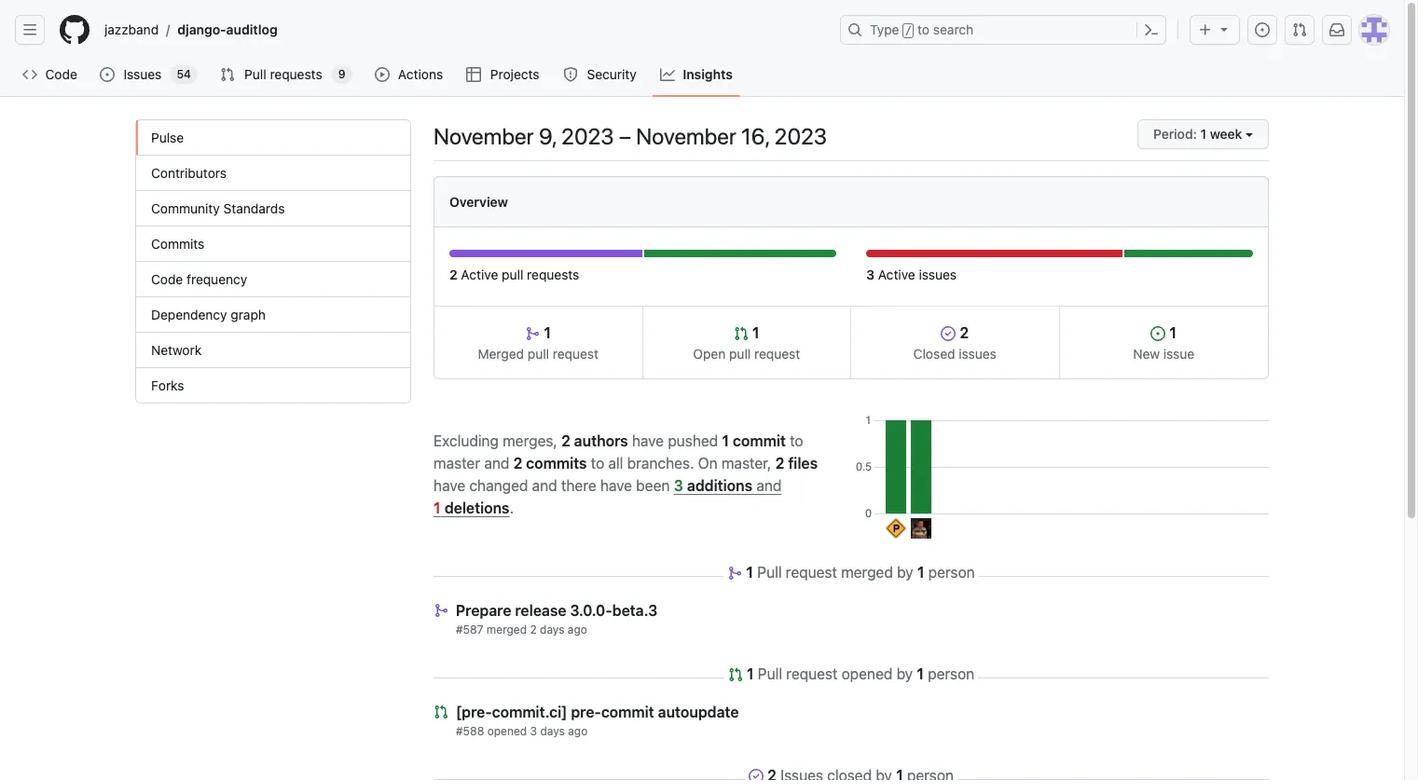 Task type: describe. For each thing, give the bounding box(es) containing it.
have up branches.
[[632, 432, 664, 449]]

to for type / to search
[[918, 21, 930, 37]]

1 horizontal spatial requests
[[527, 267, 579, 283]]

forks
[[151, 378, 184, 394]]

additions
[[687, 477, 753, 494]]

release
[[515, 603, 567, 619]]

dependency
[[151, 307, 227, 323]]

closed
[[914, 346, 956, 362]]

9,
[[539, 123, 557, 149]]

code for code frequency
[[151, 271, 183, 287]]

week
[[1210, 126, 1243, 142]]

3 inside 2 commits to all branches.   on master, 2 files have changed and there have been 3 additions and 1 deletions .
[[674, 477, 683, 494]]

git pull request image left [pre-
[[434, 705, 449, 720]]

homepage image
[[60, 15, 90, 45]]

dependency graph link
[[136, 298, 410, 333]]

1 november from the left
[[434, 123, 534, 149]]

request for 1 pull request merged by 1 person
[[786, 564, 837, 581]]

person for 1 pull request merged by 1 person
[[929, 564, 975, 581]]

new issue
[[1133, 346, 1195, 362]]

54
[[177, 67, 191, 81]]

actions
[[398, 66, 443, 82]]

issue closed image
[[941, 326, 956, 341]]

django-
[[177, 21, 226, 37]]

[pre-commit.ci] pre-commit autoupdate #588 opened 3 days ago
[[456, 704, 739, 739]]

all
[[608, 455, 623, 471]]

standards
[[223, 201, 285, 216]]

merges,
[[503, 432, 558, 449]]

3.0.0-
[[570, 603, 613, 619]]

pull requests
[[244, 66, 322, 82]]

commits
[[526, 455, 587, 471]]

[pre-commit.ci] pre-commit autoupdate link
[[456, 704, 739, 721]]

pulse
[[151, 130, 184, 145]]

have down master
[[434, 477, 466, 494]]

jazzband / django-auditlog
[[104, 21, 278, 38]]

3 inside [pre-commit.ci] pre-commit autoupdate #588 opened 3 days ago
[[530, 725, 537, 739]]

2 november from the left
[[636, 123, 736, 149]]

django-auditlog link
[[170, 15, 285, 45]]

shield image
[[563, 67, 578, 82]]

code frequency link
[[136, 262, 410, 298]]

issue
[[1164, 346, 1195, 362]]

2 left files
[[776, 455, 785, 471]]

/ for type
[[905, 24, 912, 37]]

pre-
[[571, 704, 601, 721]]

auditlog
[[226, 21, 278, 37]]

[pre-
[[456, 704, 492, 721]]

commits link
[[136, 227, 410, 262]]

1 horizontal spatial opened
[[842, 666, 893, 683]]

command palette image
[[1144, 22, 1159, 37]]

1 horizontal spatial and
[[532, 477, 557, 494]]

on
[[698, 455, 718, 471]]

and inside to master and
[[484, 455, 510, 471]]

0 vertical spatial commit
[[733, 432, 786, 449]]

2 down overview
[[450, 267, 458, 283]]

#587
[[456, 623, 484, 637]]

merged
[[478, 346, 524, 362]]

closed issues
[[914, 346, 997, 362]]

code frequency
[[151, 271, 247, 287]]

git pull request image up autoupdate
[[728, 668, 743, 683]]

1 pull request opened by 1 person
[[747, 666, 975, 683]]

code image
[[22, 67, 37, 82]]

by for merged
[[897, 564, 914, 581]]

to master and
[[434, 432, 804, 471]]

prepare release 3.0.0-beta.3 #587 merged 2 days ago
[[456, 603, 658, 637]]

merged inside prepare release 3.0.0-beta.3 #587 merged 2 days ago
[[487, 623, 527, 637]]

insights
[[683, 66, 733, 82]]

prepare
[[456, 603, 512, 619]]

projects link
[[459, 61, 548, 89]]

actions link
[[367, 61, 452, 89]]

notifications image
[[1330, 22, 1345, 37]]

0 horizontal spatial pull
[[502, 267, 524, 283]]

play image
[[375, 67, 390, 82]]

jazzband link
[[97, 15, 166, 45]]

branches.
[[627, 455, 694, 471]]

0 horizontal spatial requests
[[270, 66, 322, 82]]

git pull request image left notifications image
[[1293, 22, 1308, 37]]

insights link
[[653, 61, 740, 89]]

deletions
[[445, 499, 510, 516]]

graph
[[231, 307, 266, 323]]

autoupdate
[[658, 704, 739, 721]]

pushed
[[668, 432, 718, 449]]

network link
[[136, 333, 410, 368]]

3 active issues
[[866, 267, 957, 283]]

commits
[[151, 236, 205, 252]]

1 horizontal spatial git merge image
[[728, 566, 743, 581]]

prepare release 3.0.0-beta.3 link
[[456, 603, 658, 619]]

request for merged pull request
[[553, 346, 599, 362]]

pull for 1 pull request merged by 1 person
[[758, 564, 782, 581]]

issue opened image
[[100, 67, 115, 82]]

security
[[587, 66, 637, 82]]

beta.3
[[612, 603, 658, 619]]

pulse link
[[136, 120, 410, 156]]

issue closed image
[[749, 769, 764, 781]]

community
[[151, 201, 220, 216]]

excluding merges, 2 authors have pushed 1 commit
[[434, 432, 786, 449]]

commit.ci]
[[492, 704, 567, 721]]

overview
[[450, 194, 508, 210]]

#588
[[456, 725, 484, 739]]

1 horizontal spatial issue opened image
[[1255, 22, 1270, 37]]

git pull request image
[[734, 326, 749, 341]]



Task type: vqa. For each thing, say whether or not it's contained in the screenshot.
1st Social account icon from the bottom
no



Task type: locate. For each thing, give the bounding box(es) containing it.
request for open pull request
[[755, 346, 800, 362]]

1 horizontal spatial active
[[878, 267, 916, 283]]

1 inside 2 commits to all branches.   on master, 2 files have changed and there have been 3 additions and 1 deletions .
[[434, 499, 441, 516]]

1 horizontal spatial merged
[[841, 564, 893, 581]]

opened inside [pre-commit.ci] pre-commit autoupdate #588 opened 3 days ago
[[487, 725, 527, 739]]

1 vertical spatial ago
[[568, 725, 588, 739]]

merged pull request
[[478, 346, 599, 362]]

1 vertical spatial merged
[[487, 623, 527, 637]]

2 horizontal spatial and
[[757, 477, 782, 494]]

days inside prepare release 3.0.0-beta.3 #587 merged 2 days ago
[[540, 623, 565, 637]]

1 vertical spatial git merge image
[[434, 603, 449, 618]]

pull for merged
[[528, 346, 549, 362]]

graph image
[[661, 67, 675, 82]]

2 up closed issues
[[956, 325, 969, 341]]

2 person from the top
[[928, 666, 975, 683]]

master
[[434, 455, 480, 471]]

git merge image down additions
[[728, 566, 743, 581]]

days down "commit.ci]"
[[540, 725, 565, 739]]

ago inside [pre-commit.ci] pre-commit autoupdate #588 opened 3 days ago
[[568, 725, 588, 739]]

/ for jazzband
[[166, 22, 170, 38]]

2 down release
[[530, 623, 537, 637]]

0 vertical spatial merged
[[841, 564, 893, 581]]

period:
[[1154, 126, 1197, 142]]

request
[[553, 346, 599, 362], [755, 346, 800, 362], [786, 564, 837, 581], [786, 666, 838, 683]]

active for pull
[[461, 267, 498, 283]]

ago down '3.0.0-'
[[568, 623, 587, 637]]

1 horizontal spatial november
[[636, 123, 736, 149]]

and up changed
[[484, 455, 510, 471]]

1 vertical spatial code
[[151, 271, 183, 287]]

1 days from the top
[[540, 623, 565, 637]]

issue opened image right "triangle down" image
[[1255, 22, 1270, 37]]

to inside 2 commits to all branches.   on master, 2 files have changed and there have been 3 additions and 1 deletions .
[[591, 455, 605, 471]]

1 vertical spatial to
[[790, 432, 804, 449]]

0 horizontal spatial issues
[[919, 267, 957, 283]]

2 commits to all branches.   on master, 2 files have changed and there have been 3 additions and 1 deletions .
[[434, 455, 818, 516]]

jazzband
[[104, 21, 159, 37]]

network
[[151, 342, 202, 358]]

issue opened image up new issue
[[1151, 326, 1166, 341]]

master,
[[722, 455, 772, 471]]

code for code
[[45, 66, 77, 82]]

requests left "9"
[[270, 66, 322, 82]]

1 vertical spatial by
[[897, 666, 913, 683]]

requests
[[270, 66, 322, 82], [527, 267, 579, 283]]

1 horizontal spatial issues
[[959, 346, 997, 362]]

and down master,
[[757, 477, 782, 494]]

1 2023 from the left
[[562, 123, 614, 149]]

0 horizontal spatial git merge image
[[434, 603, 449, 618]]

2 2023 from the left
[[775, 123, 827, 149]]

code down commits
[[151, 271, 183, 287]]

community standards
[[151, 201, 285, 216]]

0 horizontal spatial /
[[166, 22, 170, 38]]

search
[[933, 21, 974, 37]]

.
[[510, 499, 514, 516]]

2 down merges,
[[513, 455, 523, 471]]

person for 1 pull request opened by 1 person
[[928, 666, 975, 683]]

1 vertical spatial days
[[540, 725, 565, 739]]

2 active pull requests
[[450, 267, 579, 283]]

table image
[[467, 67, 482, 82]]

commit
[[733, 432, 786, 449], [601, 704, 654, 721]]

forks link
[[136, 368, 410, 403]]

issues right the closed
[[959, 346, 997, 362]]

active
[[461, 267, 498, 283], [878, 267, 916, 283]]

commit left autoupdate
[[601, 704, 654, 721]]

opened
[[842, 666, 893, 683], [487, 725, 527, 739]]

there
[[561, 477, 597, 494]]

git merge image left "prepare"
[[434, 603, 449, 618]]

to left search
[[918, 21, 930, 37]]

frequency
[[187, 271, 247, 287]]

0 horizontal spatial active
[[461, 267, 498, 283]]

1 active from the left
[[461, 267, 498, 283]]

code right the code image
[[45, 66, 77, 82]]

type
[[870, 21, 900, 37]]

0 horizontal spatial 3
[[530, 725, 537, 739]]

pull
[[244, 66, 266, 82], [758, 564, 782, 581], [758, 666, 783, 683]]

0 vertical spatial person
[[929, 564, 975, 581]]

0 vertical spatial by
[[897, 564, 914, 581]]

code link
[[15, 61, 85, 89]]

active for issues
[[878, 267, 916, 283]]

by for opened
[[897, 666, 913, 683]]

1 vertical spatial issues
[[959, 346, 997, 362]]

2 horizontal spatial to
[[918, 21, 930, 37]]

november right "–"
[[636, 123, 736, 149]]

git merge image
[[526, 326, 540, 341]]

and down commits at the left bottom of the page
[[532, 477, 557, 494]]

1 horizontal spatial pull
[[528, 346, 549, 362]]

excluding
[[434, 432, 499, 449]]

git merge image
[[728, 566, 743, 581], [434, 603, 449, 618]]

0 vertical spatial 3
[[866, 267, 875, 283]]

days
[[540, 623, 565, 637], [540, 725, 565, 739]]

2 horizontal spatial 3
[[866, 267, 875, 283]]

ago inside prepare release 3.0.0-beta.3 #587 merged 2 days ago
[[568, 623, 587, 637]]

to for 2 commits to all branches.   on master, 2 files have changed and there have been 3 additions and 1 deletions .
[[591, 455, 605, 471]]

2 vertical spatial pull
[[758, 666, 783, 683]]

1 person from the top
[[929, 564, 975, 581]]

0 horizontal spatial opened
[[487, 725, 527, 739]]

/ right type
[[905, 24, 912, 37]]

community standards link
[[136, 191, 410, 227]]

pull
[[502, 267, 524, 283], [528, 346, 549, 362], [729, 346, 751, 362]]

commit inside [pre-commit.ci] pre-commit autoupdate #588 opened 3 days ago
[[601, 704, 654, 721]]

/ inside the type / to search
[[905, 24, 912, 37]]

0 horizontal spatial issue opened image
[[1151, 326, 1166, 341]]

1 vertical spatial pull
[[758, 564, 782, 581]]

files
[[788, 455, 818, 471]]

november down table icon
[[434, 123, 534, 149]]

period: 1 week
[[1154, 126, 1243, 142]]

1 vertical spatial person
[[928, 666, 975, 683]]

2 active from the left
[[878, 267, 916, 283]]

list
[[97, 15, 829, 45]]

0 vertical spatial git merge image
[[728, 566, 743, 581]]

0 vertical spatial opened
[[842, 666, 893, 683]]

to left all
[[591, 455, 605, 471]]

pull for 1 pull request opened by 1 person
[[758, 666, 783, 683]]

0 horizontal spatial merged
[[487, 623, 527, 637]]

2 vertical spatial 3
[[530, 725, 537, 739]]

active up the closed
[[878, 267, 916, 283]]

pull down git pull request icon
[[729, 346, 751, 362]]

issue opened image
[[1255, 22, 1270, 37], [1151, 326, 1166, 341]]

contributors link
[[136, 156, 410, 191]]

1
[[1201, 126, 1207, 142], [540, 325, 551, 341], [749, 325, 760, 341], [1166, 325, 1177, 341], [722, 432, 729, 449], [434, 499, 441, 516], [747, 564, 754, 581], [918, 564, 925, 581], [747, 666, 754, 683], [917, 666, 924, 683]]

2023 right 16,
[[775, 123, 827, 149]]

active down overview
[[461, 267, 498, 283]]

pull down git merge icon at the left
[[528, 346, 549, 362]]

have down all
[[600, 477, 632, 494]]

0 horizontal spatial november
[[434, 123, 534, 149]]

2 inside prepare release 3.0.0-beta.3 #587 merged 2 days ago
[[530, 623, 537, 637]]

1 vertical spatial issue opened image
[[1151, 326, 1166, 341]]

contributors
[[151, 165, 227, 181]]

days inside [pre-commit.ci] pre-commit autoupdate #588 opened 3 days ago
[[540, 725, 565, 739]]

1 vertical spatial 3
[[674, 477, 683, 494]]

pull up merged
[[502, 267, 524, 283]]

/ left django-
[[166, 22, 170, 38]]

2 days from the top
[[540, 725, 565, 739]]

1 vertical spatial opened
[[487, 725, 527, 739]]

security link
[[556, 61, 646, 89]]

1 horizontal spatial 2023
[[775, 123, 827, 149]]

open pull request
[[693, 346, 800, 362]]

november
[[434, 123, 534, 149], [636, 123, 736, 149]]

1 vertical spatial commit
[[601, 704, 654, 721]]

0 vertical spatial code
[[45, 66, 77, 82]]

2023 left "–"
[[562, 123, 614, 149]]

0 vertical spatial pull
[[244, 66, 266, 82]]

request for 1 pull request opened by 1 person
[[786, 666, 838, 683]]

pull for open
[[729, 346, 751, 362]]

0 horizontal spatial 2023
[[562, 123, 614, 149]]

16,
[[741, 123, 770, 149]]

dependency graph
[[151, 307, 266, 323]]

to up files
[[790, 432, 804, 449]]

0 horizontal spatial to
[[591, 455, 605, 471]]

changed
[[469, 477, 528, 494]]

issues up issue closed icon
[[919, 267, 957, 283]]

0 vertical spatial to
[[918, 21, 930, 37]]

code inside insights element
[[151, 271, 183, 287]]

1 horizontal spatial /
[[905, 24, 912, 37]]

have
[[632, 432, 664, 449], [434, 477, 466, 494], [600, 477, 632, 494]]

2 up commits at the left bottom of the page
[[562, 432, 571, 449]]

2
[[450, 267, 458, 283], [956, 325, 969, 341], [562, 432, 571, 449], [513, 455, 523, 471], [776, 455, 785, 471], [530, 623, 537, 637]]

commit up master,
[[733, 432, 786, 449]]

/
[[166, 22, 170, 38], [905, 24, 912, 37]]

list containing jazzband
[[97, 15, 829, 45]]

type / to search
[[870, 21, 974, 37]]

0 vertical spatial issue opened image
[[1255, 22, 1270, 37]]

0 vertical spatial requests
[[270, 66, 322, 82]]

and
[[484, 455, 510, 471], [532, 477, 557, 494], [757, 477, 782, 494]]

1 pull request merged by 1 person
[[747, 564, 975, 581]]

new
[[1133, 346, 1160, 362]]

requests up git merge icon at the left
[[527, 267, 579, 283]]

9
[[338, 67, 346, 81]]

to
[[918, 21, 930, 37], [790, 432, 804, 449], [591, 455, 605, 471]]

0 vertical spatial days
[[540, 623, 565, 637]]

1 horizontal spatial code
[[151, 271, 183, 287]]

issues
[[124, 66, 162, 82]]

0 vertical spatial issues
[[919, 267, 957, 283]]

0 horizontal spatial code
[[45, 66, 77, 82]]

2 horizontal spatial pull
[[729, 346, 751, 362]]

1 horizontal spatial to
[[790, 432, 804, 449]]

plus image
[[1198, 22, 1213, 37]]

insights element
[[135, 119, 411, 404]]

–
[[619, 123, 631, 149]]

open
[[693, 346, 726, 362]]

3
[[866, 267, 875, 283], [674, 477, 683, 494], [530, 725, 537, 739]]

november 9, 2023 – november 16, 2023
[[434, 123, 827, 149]]

authors
[[574, 432, 628, 449]]

0 vertical spatial ago
[[568, 623, 587, 637]]

ago down pre-
[[568, 725, 588, 739]]

person
[[929, 564, 975, 581], [928, 666, 975, 683]]

1 horizontal spatial 3
[[674, 477, 683, 494]]

days down prepare release 3.0.0-beta.3 link
[[540, 623, 565, 637]]

2 vertical spatial to
[[591, 455, 605, 471]]

projects
[[490, 66, 540, 82]]

been
[[636, 477, 670, 494]]

/ inside jazzband / django-auditlog
[[166, 22, 170, 38]]

1 horizontal spatial commit
[[733, 432, 786, 449]]

git pull request image
[[1293, 22, 1308, 37], [220, 67, 235, 82], [728, 668, 743, 683], [434, 705, 449, 720]]

by
[[897, 564, 914, 581], [897, 666, 913, 683]]

0 horizontal spatial commit
[[601, 704, 654, 721]]

git pull request image right 54
[[220, 67, 235, 82]]

1 vertical spatial requests
[[527, 267, 579, 283]]

to inside to master and
[[790, 432, 804, 449]]

0 horizontal spatial and
[[484, 455, 510, 471]]

triangle down image
[[1217, 21, 1232, 36]]



